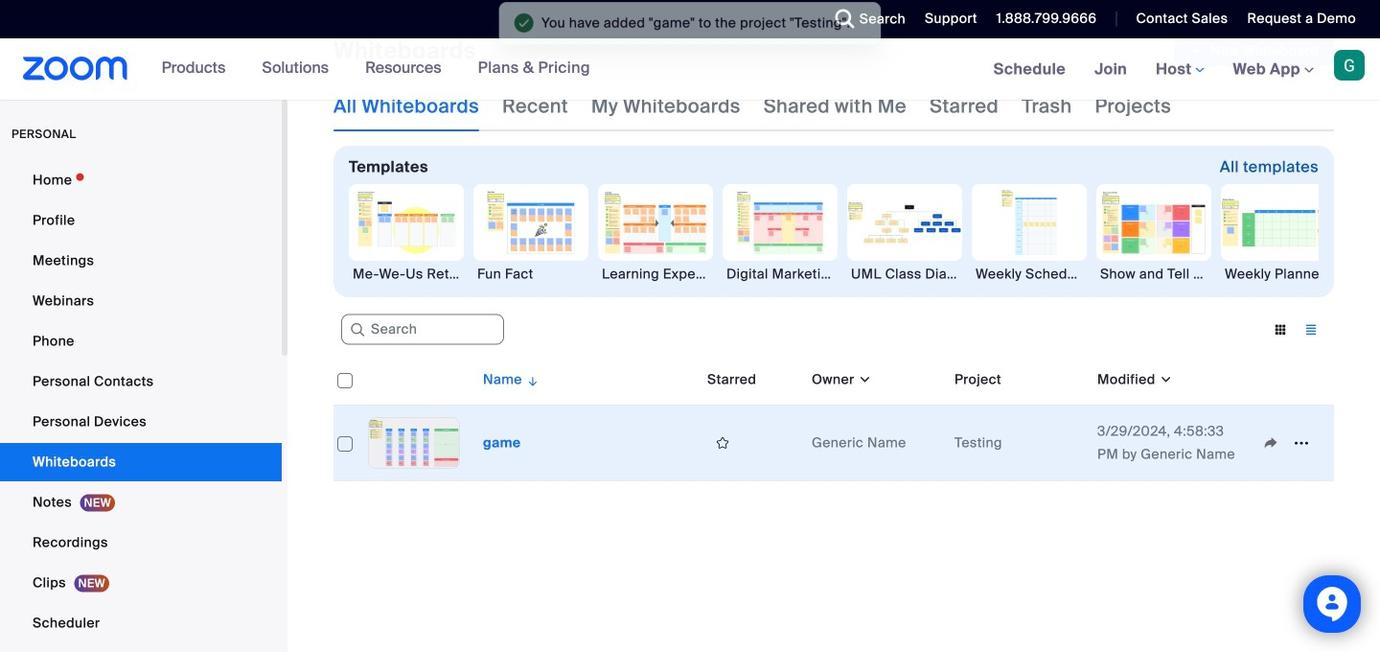 Task type: vqa. For each thing, say whether or not it's contained in the screenshot.
GRID MODE, NOT SELECTED icon
yes



Task type: describe. For each thing, give the bounding box(es) containing it.
arrow down image
[[523, 368, 540, 391]]

click to star the whiteboard game image
[[708, 434, 738, 452]]

grid mode, not selected image
[[1266, 321, 1297, 339]]

show and tell with a twist element
[[1097, 265, 1212, 284]]

thumbnail of game image
[[369, 418, 459, 468]]

uml class diagram element
[[848, 265, 963, 284]]

0 vertical spatial application
[[1175, 35, 1335, 66]]

game element
[[483, 434, 521, 452]]

tabs of all whiteboard page tab list
[[334, 82, 1172, 131]]

digital marketing canvas element
[[723, 265, 838, 284]]

weekly schedule element
[[972, 265, 1088, 284]]

profile picture image
[[1335, 50, 1366, 81]]

success image
[[515, 0, 534, 16]]

Search text field
[[341, 314, 504, 345]]

learning experience canvas element
[[598, 265, 713, 284]]



Task type: locate. For each thing, give the bounding box(es) containing it.
weekly planner element
[[1222, 265, 1337, 284]]

fun fact element
[[474, 265, 589, 284]]

me-we-us retrospective element
[[349, 265, 464, 284]]

product information navigation
[[147, 38, 605, 100]]

personal menu menu
[[0, 161, 282, 652]]

banner
[[0, 38, 1381, 101]]

meetings navigation
[[980, 38, 1381, 101]]

1 vertical spatial application
[[334, 355, 1335, 481]]

application
[[1175, 35, 1335, 66], [334, 355, 1335, 481]]

zoom logo image
[[23, 57, 128, 81]]

list mode, selected image
[[1297, 321, 1327, 339]]

down image
[[855, 370, 873, 389]]

game, modified at mar 29, 2024 by generic name, link image
[[368, 417, 460, 469]]



